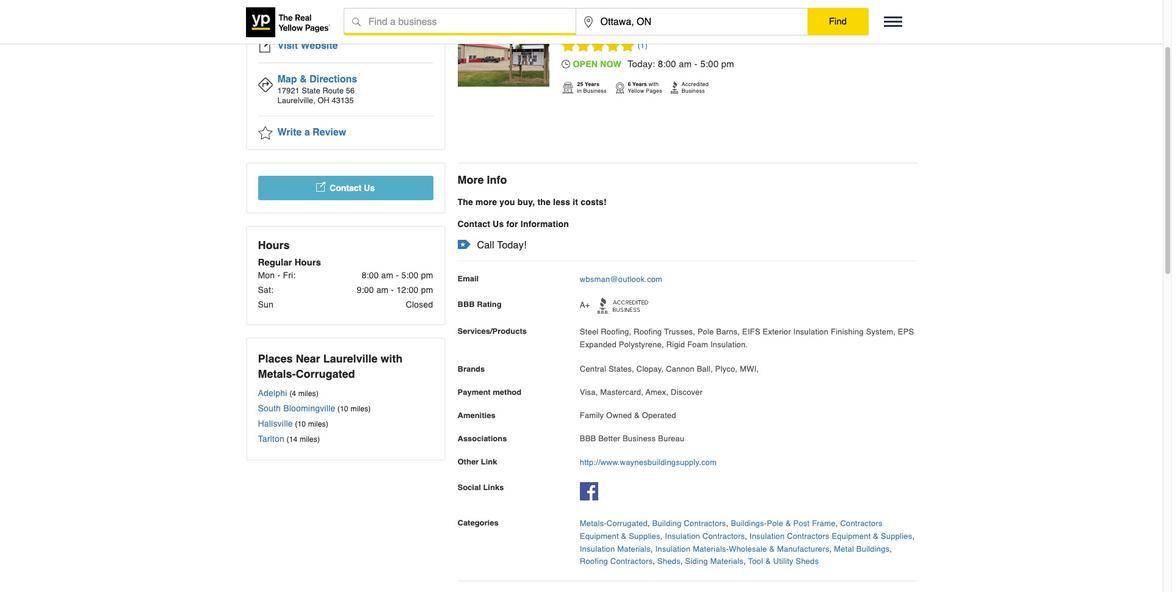 Task type: vqa. For each thing, say whether or not it's contained in the screenshot.
is at the right bottom of the page
no



Task type: locate. For each thing, give the bounding box(es) containing it.
1 horizontal spatial supplies
[[881, 532, 913, 541]]

laurelville
[[323, 352, 378, 365]]

1 horizontal spatial corrugated
[[607, 519, 648, 528]]

0 vertical spatial metals-
[[622, 23, 650, 32]]

a+ link
[[580, 297, 649, 314]]

metals- up "(1)"
[[622, 23, 650, 32]]

manufacturers
[[777, 544, 830, 554]]

insulation up roofing contractors link on the bottom of page
[[580, 544, 615, 554]]

corrugated down near
[[296, 368, 355, 380]]

post right 'find'
[[852, 23, 870, 32]]

write a review
[[278, 127, 346, 138]]

steel roofing, roofing trusses, pole barns ,
[[580, 327, 742, 336]]

1 horizontal spatial materials
[[710, 557, 744, 566]]

1 vertical spatial 8:00
[[362, 271, 379, 280]]

bbb left better
[[580, 434, 596, 444]]

links
[[483, 483, 504, 492]]

1 vertical spatial with
[[381, 352, 403, 365]]

5:00 up 12:00
[[401, 271, 419, 280]]

with inside places near laurelville with metals-corrugated
[[381, 352, 403, 365]]

payment method
[[458, 388, 522, 397]]

family owned & operated
[[580, 411, 676, 420]]

in
[[577, 88, 582, 94]]

us down 'write a review' link
[[364, 183, 375, 193]]

0 vertical spatial us
[[364, 183, 375, 193]]

yp image for business
[[671, 81, 679, 94]]

central
[[580, 365, 606, 374]]

operated
[[642, 411, 676, 420]]

barns
[[716, 327, 738, 336]]

bureau
[[658, 434, 685, 444]]

expanded
[[580, 340, 617, 349]]

post up "manufacturers"
[[794, 519, 810, 528]]

& inside contractors equipment & supplies
[[621, 532, 627, 541]]

1 vertical spatial post
[[794, 519, 810, 528]]

am up accredited
[[679, 59, 692, 69]]

info
[[487, 173, 507, 186]]

Where? text field
[[576, 9, 808, 35]]

0 horizontal spatial materials
[[617, 544, 651, 554]]

amenities
[[458, 411, 496, 420]]

contact for contact us for information
[[458, 219, 490, 229]]

0 vertical spatial roofing
[[634, 327, 662, 336]]

2 horizontal spatial corrugated
[[650, 23, 694, 32]]

buildings- up wholesale
[[731, 519, 767, 528]]

1 horizontal spatial post
[[852, 23, 870, 32]]

corrugated inside places near laurelville with metals-corrugated
[[296, 368, 355, 380]]

yp image
[[561, 81, 574, 95], [671, 81, 679, 94]]

visit website
[[278, 40, 338, 51]]

miles)
[[298, 390, 319, 398], [351, 405, 371, 413], [308, 420, 328, 429], [300, 435, 320, 444]]

0 horizontal spatial contact
[[330, 183, 362, 193]]

corrugated up insulation materials link
[[607, 519, 648, 528]]

business inside "25 years in business"
[[583, 88, 607, 94]]

1 vertical spatial bbb
[[580, 434, 596, 444]]

0658
[[340, 4, 369, 20]]

8:00 up 9:00
[[362, 271, 379, 280]]

materials up roofing contractors link on the bottom of page
[[617, 544, 651, 554]]

insulation up sheds link
[[655, 544, 691, 554]]

contractors down insulation materials link
[[610, 557, 653, 566]]

map
[[278, 74, 297, 85]]

2 horizontal spatial pole
[[824, 23, 842, 32]]

0 vertical spatial buildings-pole & post frame link
[[785, 23, 898, 32]]

us
[[364, 183, 375, 193], [493, 219, 504, 229]]

0 vertical spatial metals-corrugated link
[[622, 23, 694, 32]]

more
[[458, 173, 484, 186]]

find
[[829, 16, 847, 26]]

bbb left rating
[[458, 300, 475, 309]]

hallsville link
[[258, 419, 293, 429]]

1 horizontal spatial us
[[493, 219, 504, 229]]

1 vertical spatial metals-
[[258, 368, 296, 380]]

2 vertical spatial am
[[377, 285, 389, 295]]

contact us link
[[258, 176, 433, 200]]

1 vertical spatial contact
[[458, 219, 490, 229]]

regular hours
[[258, 257, 321, 267]]

business down accredited
[[682, 88, 705, 94]]

corrugated for metals-corrugated , building contractors , buildings-pole & post frame ,
[[607, 519, 648, 528]]

the
[[538, 197, 551, 207]]

0 horizontal spatial supplies
[[629, 532, 661, 541]]

adelphi link
[[258, 388, 287, 398]]

1 yp image from the left
[[561, 81, 574, 95]]

0 horizontal spatial corrugated
[[296, 368, 355, 380]]

0 horizontal spatial (10
[[295, 420, 306, 429]]

bbb better business bureau
[[580, 434, 685, 444]]

0 horizontal spatial equipment
[[580, 532, 619, 541]]

2 vertical spatial corrugated
[[607, 519, 648, 528]]

(740) 332-0658 link
[[258, 0, 433, 30]]

am up 9:00 am - 12:00 pm
[[381, 271, 394, 280]]

1 horizontal spatial frame
[[872, 23, 898, 32]]

1 vertical spatial buildings-
[[731, 519, 767, 528]]

buildings-pole & post frame
[[785, 23, 898, 32]]

pm
[[721, 59, 734, 69], [421, 271, 433, 280], [421, 285, 433, 295]]

2 supplies from the left
[[881, 532, 913, 541]]

6 years with yellow pages
[[628, 81, 662, 94]]

contact for contact us
[[330, 183, 362, 193]]

years right 25
[[585, 81, 600, 87]]

0 horizontal spatial sheds
[[658, 557, 681, 566]]

equipment up insulation materials link
[[580, 532, 619, 541]]

0 horizontal spatial business
[[583, 88, 607, 94]]

family
[[580, 411, 604, 420]]

miles) up bloomingville
[[298, 390, 319, 398]]

you
[[500, 197, 515, 207]]

(740) 332-0658
[[278, 4, 369, 20]]

1 horizontal spatial yp image
[[671, 81, 679, 94]]

- left fri:
[[277, 271, 280, 280]]

years up yellow
[[633, 81, 647, 87]]

with right laurelville
[[381, 352, 403, 365]]

1 vertical spatial pm
[[421, 271, 433, 280]]

contractors up "manufacturers"
[[787, 532, 830, 541]]

1 vertical spatial corrugated
[[296, 368, 355, 380]]

0 horizontal spatial pole
[[698, 327, 714, 336]]

0 horizontal spatial roofing
[[580, 557, 608, 566]]

us for contact us for information
[[493, 219, 504, 229]]

mwi,
[[740, 365, 759, 374]]

1 horizontal spatial business
[[623, 434, 656, 444]]

roofing inside , insulation contractors , insulation contractors equipment & supplies , insulation materials , insulation materials-wholesale & manufacturers , metal buildings , roofing contractors , sheds , siding materials , tool & utility sheds
[[580, 557, 608, 566]]

2 horizontal spatial metals-
[[622, 23, 650, 32]]

with up pages
[[649, 81, 659, 87]]

years inside 6 years with yellow pages
[[633, 81, 647, 87]]

metals- up insulation materials link
[[580, 519, 607, 528]]

1 horizontal spatial hours
[[295, 257, 321, 267]]

bbb for bbb better business bureau
[[580, 434, 596, 444]]

0 horizontal spatial hours
[[258, 239, 290, 252]]

pm for 8:00 am - 5:00 pm
[[421, 271, 433, 280]]

contractors up metal buildings link in the bottom of the page
[[840, 519, 883, 528]]

(10
[[338, 405, 349, 413], [295, 420, 306, 429]]

siding materials link
[[685, 557, 744, 566]]

1 horizontal spatial years
[[633, 81, 647, 87]]

us for contact us
[[364, 183, 375, 193]]

call
[[477, 240, 495, 251]]

contractors up materials-
[[703, 532, 745, 541]]

regular
[[258, 257, 292, 267]]

equipment up metal
[[832, 532, 871, 541]]

1 supplies from the left
[[629, 532, 661, 541]]

1 vertical spatial am
[[381, 271, 394, 280]]

1 horizontal spatial contact
[[458, 219, 490, 229]]

frame up insulation contractors equipment & supplies link
[[812, 519, 836, 528]]

1 horizontal spatial 8:00
[[658, 59, 676, 69]]

insulation contractors equipment & supplies link
[[750, 532, 913, 541]]

near
[[296, 352, 320, 365]]

frame
[[872, 23, 898, 32], [812, 519, 836, 528]]

visa,
[[580, 388, 598, 397]]

1 horizontal spatial sheds
[[796, 557, 819, 566]]

(10 right bloomingville
[[338, 405, 349, 413]]

-
[[695, 59, 698, 69], [277, 271, 280, 280], [396, 271, 399, 280], [391, 285, 394, 295]]

places near laurelville with metals-corrugated
[[258, 352, 403, 380]]

1 vertical spatial us
[[493, 219, 504, 229]]

hours up regular at the top left of page
[[258, 239, 290, 252]]

owned
[[606, 411, 632, 420]]

8:00 right "today:" at right
[[658, 59, 676, 69]]

now
[[600, 59, 622, 69]]

1 vertical spatial roofing
[[580, 557, 608, 566]]

2 vertical spatial pole
[[767, 519, 783, 528]]

sheds left siding
[[658, 557, 681, 566]]

us left for on the top left of page
[[493, 219, 504, 229]]

1 horizontal spatial 5:00
[[700, 59, 719, 69]]

social links
[[458, 483, 504, 492]]

2 vertical spatial metals-
[[580, 519, 607, 528]]

1 vertical spatial materials
[[710, 557, 744, 566]]

1 vertical spatial frame
[[812, 519, 836, 528]]

1 vertical spatial 5:00
[[401, 271, 419, 280]]

roofing up polystyrene,
[[634, 327, 662, 336]]

a+
[[580, 300, 590, 309]]

0 horizontal spatial years
[[585, 81, 600, 87]]

metals-corrugated link up insulation materials link
[[580, 519, 648, 528]]

9:00
[[357, 285, 374, 295]]

corrugated
[[650, 23, 694, 32], [296, 368, 355, 380], [607, 519, 648, 528]]

0 vertical spatial buildings-
[[785, 23, 824, 32]]

2 years from the left
[[633, 81, 647, 87]]

roofing
[[634, 327, 662, 336], [580, 557, 608, 566]]

1 years from the left
[[585, 81, 600, 87]]

http://www.waynesbuildingsupply.com link
[[580, 458, 717, 467]]

bloomingville
[[283, 404, 335, 413]]

method
[[493, 388, 522, 397]]

miles) right bloomingville
[[351, 405, 371, 413]]

am right 9:00
[[377, 285, 389, 295]]

yp image left in
[[561, 81, 574, 95]]

buildings- left 'find'
[[785, 23, 824, 32]]

contact down 'write a review' link
[[330, 183, 362, 193]]

materials
[[617, 544, 651, 554], [710, 557, 744, 566]]

0 horizontal spatial 8:00
[[362, 271, 379, 280]]

2 equipment from the left
[[832, 532, 871, 541]]

0 vertical spatial pole
[[824, 23, 842, 32]]

0 horizontal spatial metals-
[[258, 368, 296, 380]]

0 vertical spatial contact
[[330, 183, 362, 193]]

1 horizontal spatial bbb
[[580, 434, 596, 444]]

years inside "25 years in business"
[[585, 81, 600, 87]]

metal
[[834, 544, 854, 554]]

(10 down the south bloomingville link at the left bottom of page
[[295, 420, 306, 429]]

equipment inside contractors equipment & supplies
[[580, 532, 619, 541]]

0 vertical spatial hours
[[258, 239, 290, 252]]

website
[[301, 40, 338, 51]]

supplies up buildings
[[881, 532, 913, 541]]

0 vertical spatial am
[[679, 59, 692, 69]]

business up http://www.waynesbuildingsupply.com
[[623, 434, 656, 444]]

frame right find button
[[872, 23, 898, 32]]

claimed
[[574, 22, 609, 32]]

insulation materials link
[[580, 544, 651, 554]]

today!
[[497, 240, 527, 251]]

0 vertical spatial corrugated
[[650, 23, 694, 32]]

contact
[[330, 183, 362, 193], [458, 219, 490, 229]]

mon
[[258, 271, 275, 280]]

us inside contact us link
[[364, 183, 375, 193]]

1 horizontal spatial equipment
[[832, 532, 871, 541]]

metals-corrugated link up "(1)"
[[622, 23, 694, 32]]

0 horizontal spatial yp image
[[561, 81, 574, 95]]

brands
[[458, 365, 485, 374]]

0 vertical spatial (10
[[338, 405, 349, 413]]

the real yellow pages logo image
[[246, 7, 331, 37]]

business right in
[[583, 88, 607, 94]]

2 yp image from the left
[[671, 81, 679, 94]]

contact down the
[[458, 219, 490, 229]]

2 vertical spatial pm
[[421, 285, 433, 295]]

supplies inside , insulation contractors , insulation contractors equipment & supplies , insulation materials , insulation materials-wholesale & manufacturers , metal buildings , roofing contractors , sheds , siding materials , tool & utility sheds
[[881, 532, 913, 541]]

0 vertical spatial materials
[[617, 544, 651, 554]]

2 horizontal spatial business
[[682, 88, 705, 94]]

0 vertical spatial with
[[649, 81, 659, 87]]

wbsman@outlook.com
[[580, 275, 663, 284]]

1 horizontal spatial metals-
[[580, 519, 607, 528]]

tool & utility sheds link
[[748, 557, 819, 566]]

hours up fri:
[[295, 257, 321, 267]]

materials down insulation materials-wholesale & manufacturers link
[[710, 557, 744, 566]]

0 horizontal spatial 5:00
[[401, 271, 419, 280]]

bbb for bbb rating
[[458, 300, 475, 309]]

0 horizontal spatial with
[[381, 352, 403, 365]]

contractors up insulation contractors link
[[684, 519, 726, 528]]

0 horizontal spatial us
[[364, 183, 375, 193]]

sheds link
[[658, 557, 681, 566]]

0 vertical spatial frame
[[872, 23, 898, 32]]

1 horizontal spatial with
[[649, 81, 659, 87]]

am for 9:00 am - 12:00 pm
[[377, 285, 389, 295]]

building
[[652, 519, 682, 528]]

metals- down places
[[258, 368, 296, 380]]

services/products
[[458, 327, 527, 336]]

years for business
[[585, 81, 600, 87]]

siding
[[685, 557, 708, 566]]

0 horizontal spatial bbb
[[458, 300, 475, 309]]

supplies down building
[[629, 532, 661, 541]]

visit website link
[[258, 30, 433, 64]]

eps
[[898, 327, 914, 336]]

corrugated for metals-corrugated
[[650, 23, 694, 32]]

1 equipment from the left
[[580, 532, 619, 541]]

yp image left accredited business
[[671, 81, 679, 94]]

hallsville
[[258, 419, 293, 429]]

sheds down "manufacturers"
[[796, 557, 819, 566]]

0 vertical spatial 5:00
[[700, 59, 719, 69]]

25 years in business
[[577, 81, 607, 94]]

Find a business text field
[[344, 9, 576, 35]]

business inside accredited business
[[682, 88, 705, 94]]

0 horizontal spatial frame
[[812, 519, 836, 528]]

roofing down insulation materials link
[[580, 557, 608, 566]]

the more you buy, the less it costs!
[[458, 197, 607, 207]]

5:00 up accredited
[[700, 59, 719, 69]]

0 vertical spatial bbb
[[458, 300, 475, 309]]

corrugated up open now today: 8:00 am - 5:00 pm
[[650, 23, 694, 32]]



Task type: describe. For each thing, give the bounding box(es) containing it.
south bloomingville link
[[258, 404, 335, 413]]

metals-corrugated
[[622, 23, 694, 32]]

& inside map & directions 17921 state route 56 laurelville, oh 43135
[[300, 74, 307, 85]]

map & directions 17921 state route 56 laurelville, oh 43135
[[278, 74, 357, 105]]

pages
[[646, 88, 662, 94]]

yp image
[[615, 81, 625, 95]]

state
[[302, 86, 320, 95]]

payment
[[458, 388, 491, 397]]

.
[[746, 340, 748, 349]]

eifs exterior insulation finishing system,  eps expanded polystyrene,  rigid foam insulation
[[580, 327, 914, 349]]

utility
[[773, 557, 794, 566]]

0 horizontal spatial buildings-
[[731, 519, 767, 528]]

miles) right "(14"
[[300, 435, 320, 444]]

bbb rating
[[458, 300, 502, 309]]

sun
[[258, 300, 274, 310]]

the
[[458, 197, 473, 207]]

associations
[[458, 434, 507, 444]]

mastercard,
[[600, 388, 644, 397]]

tarlton
[[258, 434, 284, 444]]

12:00
[[397, 285, 419, 295]]

accredited business
[[682, 81, 709, 94]]

other
[[458, 458, 479, 467]]

1 vertical spatial (10
[[295, 420, 306, 429]]

with inside 6 years with yellow pages
[[649, 81, 659, 87]]

1 horizontal spatial roofing
[[634, 327, 662, 336]]

foam
[[688, 340, 708, 349]]

insulation up wholesale
[[750, 532, 785, 541]]

steel
[[580, 327, 599, 336]]

tarlton link
[[258, 434, 284, 444]]

for
[[506, 219, 518, 229]]

rigid
[[666, 340, 685, 349]]

supplies inside contractors equipment & supplies
[[629, 532, 661, 541]]

sat:
[[258, 285, 274, 295]]

roofing contractors link
[[580, 557, 653, 566]]

directions
[[310, 74, 357, 85]]

1 vertical spatial pole
[[698, 327, 714, 336]]

43135
[[332, 96, 354, 105]]

contractors equipment & supplies
[[580, 519, 883, 541]]

(740)
[[278, 4, 309, 20]]

laurelville,
[[278, 96, 315, 105]]

metal buildings link
[[834, 544, 890, 554]]

buildings
[[857, 544, 890, 554]]

- up 9:00 am - 12:00 pm
[[396, 271, 399, 280]]

metals- for metals-corrugated , building contractors , buildings-pole & post frame ,
[[580, 519, 607, 528]]

insulation right exterior
[[794, 327, 829, 336]]

buy,
[[518, 197, 535, 207]]

metals- for metals-corrugated
[[622, 23, 650, 32]]

(1)
[[638, 41, 648, 50]]

south
[[258, 404, 281, 413]]

information
[[521, 219, 569, 229]]

0 vertical spatial pm
[[721, 59, 734, 69]]

6
[[628, 81, 631, 87]]

better
[[599, 434, 620, 444]]

insulation down barns
[[711, 340, 746, 349]]

call today!
[[477, 240, 527, 251]]

plyco,
[[715, 365, 738, 374]]

1 vertical spatial hours
[[295, 257, 321, 267]]

1 vertical spatial buildings-pole & post frame link
[[731, 519, 836, 528]]

insulation down building contractors link
[[665, 532, 700, 541]]

fri:
[[283, 271, 296, 280]]

1 sheds from the left
[[658, 557, 681, 566]]

(4
[[290, 390, 296, 398]]

visa, mastercard, amex, discover
[[580, 388, 703, 397]]

mon - fri:
[[258, 271, 296, 280]]

contractors equipment & supplies link
[[580, 519, 883, 541]]

am for 8:00 am - 5:00 pm
[[381, 271, 394, 280]]

yp image for in business
[[561, 81, 574, 95]]

0 horizontal spatial post
[[794, 519, 810, 528]]

17921
[[278, 86, 300, 95]]

equipment inside , insulation contractors , insulation contractors equipment & supplies , insulation materials , insulation materials-wholesale & manufacturers , metal buildings , roofing contractors , sheds , siding materials , tool & utility sheds
[[832, 532, 871, 541]]

contractors inside contractors equipment & supplies
[[840, 519, 883, 528]]

system,
[[866, 327, 896, 336]]

1 horizontal spatial (10
[[338, 405, 349, 413]]

miles) down bloomingville
[[308, 420, 328, 429]]

states,
[[609, 365, 634, 374]]

write
[[278, 127, 302, 138]]

1 horizontal spatial pole
[[767, 519, 783, 528]]

0 vertical spatial post
[[852, 23, 870, 32]]

- up accredited
[[695, 59, 698, 69]]

http://www.waynesbuildingsupply.com
[[580, 458, 717, 467]]

332-
[[313, 4, 340, 20]]

categories
[[458, 518, 499, 528]]

pm for 9:00 am - 12:00 pm
[[421, 285, 433, 295]]

write a review link
[[258, 117, 433, 149]]

1 vertical spatial metals-corrugated link
[[580, 519, 648, 528]]

oh
[[318, 96, 330, 105]]

adelphi (4 miles) south bloomingville (10 miles) hallsville (10 miles) tarlton (14 miles)
[[258, 388, 371, 444]]

25
[[577, 81, 583, 87]]

ball,
[[697, 365, 713, 374]]

- left 12:00
[[391, 285, 394, 295]]

more info
[[458, 173, 507, 186]]

more
[[476, 197, 497, 207]]

0 vertical spatial 8:00
[[658, 59, 676, 69]]

2 sheds from the left
[[796, 557, 819, 566]]

open
[[573, 59, 598, 69]]

contact us for information
[[458, 219, 569, 229]]

8:00 am - 5:00 pm
[[362, 271, 433, 280]]

amex,
[[646, 388, 669, 397]]

metals- inside places near laurelville with metals-corrugated
[[258, 368, 296, 380]]

building contractors link
[[652, 519, 726, 528]]

1 horizontal spatial buildings-
[[785, 23, 824, 32]]

56
[[346, 86, 355, 95]]

adelphi
[[258, 388, 287, 398]]

cannon
[[666, 365, 695, 374]]

email
[[458, 274, 479, 283]]

other link
[[458, 458, 497, 467]]

social
[[458, 483, 481, 492]]

years for yellow
[[633, 81, 647, 87]]

rating
[[477, 300, 502, 309]]

tool
[[748, 557, 763, 566]]



